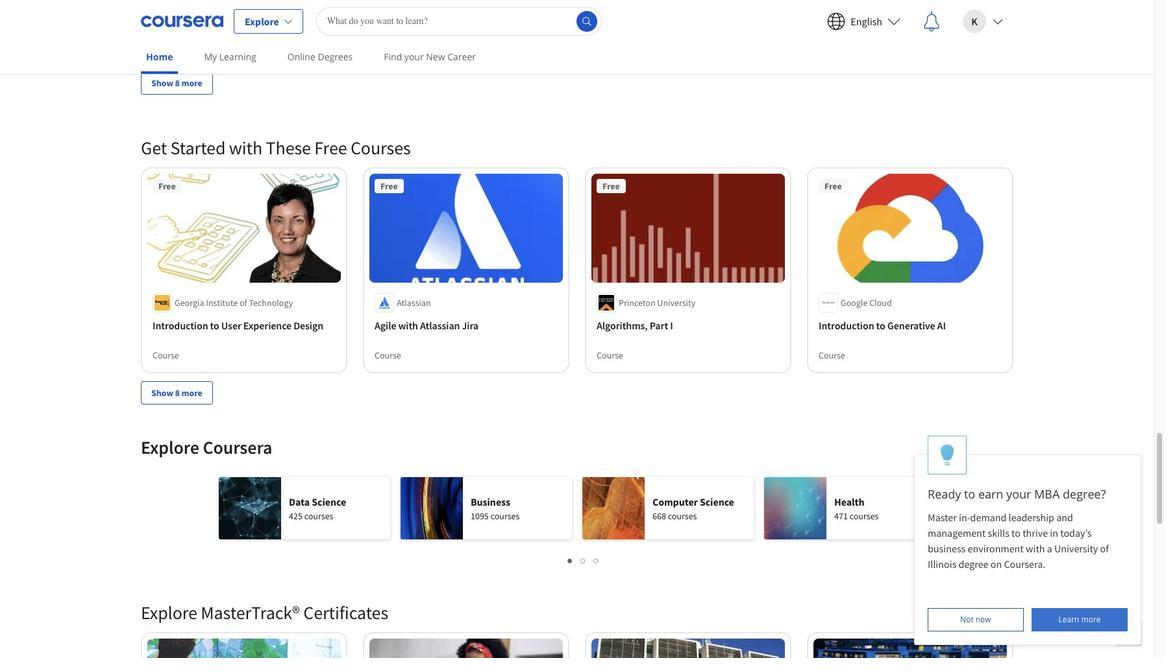 Task type: locate. For each thing, give the bounding box(es) containing it.
8 down home link
[[175, 77, 180, 89]]

free for agile with atlassian jira
[[380, 180, 398, 192]]

0 horizontal spatial and
[[944, 0, 961, 6]]

What do you want to learn? text field
[[316, 7, 602, 35]]

these
[[266, 136, 311, 160]]

course down google
[[819, 350, 845, 361]]

atlassian up agile with atlassian jira
[[397, 297, 431, 309]]

my
[[204, 51, 217, 63]]

2 show from the top
[[151, 387, 173, 399]]

1 horizontal spatial your
[[1006, 487, 1031, 502]]

university
[[657, 297, 695, 309], [1054, 543, 1098, 556]]

figma
[[879, 9, 906, 22]]

explore inside the explore mastertrack® certificates collection element
[[141, 602, 197, 625]]

show 8 more up explore coursera
[[151, 387, 202, 399]]

learn more link
[[1032, 609, 1128, 632]]

more inside learn more link
[[1081, 615, 1101, 626]]

4 course from the left
[[819, 350, 845, 361]]

0 vertical spatial show
[[151, 77, 173, 89]]

None search field
[[316, 7, 602, 35]]

in
[[869, 9, 877, 22], [1050, 527, 1058, 540]]

more inside the get started with these free courses collection element
[[182, 387, 202, 399]]

0 vertical spatial more
[[182, 77, 202, 89]]

ready
[[928, 487, 961, 502]]

2 vertical spatial with
[[1026, 543, 1045, 556]]

course down georgia at the left of the page
[[153, 350, 179, 361]]

of right institute
[[240, 297, 247, 309]]

with right agile
[[398, 319, 418, 332]]

introduction down google
[[819, 319, 874, 332]]

atlassian left jira
[[420, 319, 460, 332]]

2 courses from the left
[[491, 511, 520, 522]]

georgia
[[175, 297, 204, 309]]

2 science from the left
[[700, 496, 734, 509]]

1 show from the top
[[151, 77, 173, 89]]

to left earn
[[964, 487, 975, 502]]

in inside master in-demand leadership and management skills to thrive in today's business environment with a university of illinois degree on coursera.
[[1050, 527, 1058, 540]]

agile
[[375, 319, 396, 332]]

1 horizontal spatial introduction
[[819, 319, 874, 332]]

create high-fidelity designs and prototypes in figma
[[819, 0, 961, 22]]

algorithms, part i link
[[597, 318, 780, 333]]

0 horizontal spatial introduction
[[153, 319, 208, 332]]

1 vertical spatial 8
[[175, 387, 180, 399]]

to left user
[[210, 319, 219, 332]]

skills
[[988, 527, 1009, 540]]

science for data science
[[312, 496, 346, 509]]

0 vertical spatial in
[[869, 9, 877, 22]]

environment
[[968, 543, 1024, 556]]

1 8 from the top
[[175, 77, 180, 89]]

data science image
[[219, 478, 281, 540]]

explore button
[[234, 9, 303, 33]]

1 horizontal spatial of
[[1100, 543, 1109, 556]]

course
[[153, 350, 179, 361], [375, 350, 401, 361], [597, 350, 623, 361], [819, 350, 845, 361]]

free for introduction to generative ai
[[824, 180, 842, 192]]

cloud
[[869, 297, 892, 309]]

1 horizontal spatial university
[[1054, 543, 1098, 556]]

0 vertical spatial 8
[[175, 77, 180, 89]]

career
[[447, 51, 476, 63]]

introduction
[[153, 319, 208, 332], [819, 319, 874, 332]]

0 vertical spatial with
[[229, 136, 262, 160]]

courses right 425 on the bottom
[[304, 511, 333, 522]]

courses down computer
[[668, 511, 697, 522]]

ready to earn your mba degree?
[[928, 487, 1106, 502]]

and up today's
[[1056, 512, 1073, 525]]

2 introduction from the left
[[819, 319, 874, 332]]

data science 425 courses
[[289, 496, 346, 522]]

free for introduction to user experience design
[[158, 180, 176, 192]]

0 horizontal spatial of
[[240, 297, 247, 309]]

in down "high-" on the top
[[869, 9, 877, 22]]

university up i
[[657, 297, 695, 309]]

business 1095 courses
[[471, 496, 520, 522]]

agile with atlassian jira
[[375, 319, 478, 332]]

science right computer
[[700, 496, 734, 509]]

course down agile
[[375, 350, 401, 361]]

and inside create high-fidelity designs and prototypes in figma
[[944, 0, 961, 6]]

science right data
[[312, 496, 346, 509]]

with left a
[[1026, 543, 1045, 556]]

1 show 8 more from the top
[[151, 77, 202, 89]]

1 vertical spatial and
[[1056, 512, 1073, 525]]

1 vertical spatial more
[[182, 387, 202, 399]]

introduction down georgia at the left of the page
[[153, 319, 208, 332]]

your right 'find'
[[404, 51, 424, 63]]

introduction for introduction to generative ai
[[819, 319, 874, 332]]

explore coursera
[[141, 436, 272, 459]]

on
[[991, 558, 1002, 571]]

8
[[175, 77, 180, 89], [175, 387, 180, 399]]

1 science from the left
[[312, 496, 346, 509]]

to right skills
[[1012, 527, 1021, 540]]

science for computer science
[[700, 496, 734, 509]]

show 8 more down home link
[[151, 77, 202, 89]]

0 vertical spatial show 8 more button
[[141, 71, 213, 95]]

show 8 more
[[151, 77, 202, 89], [151, 387, 202, 399]]

1 vertical spatial of
[[1100, 543, 1109, 556]]

0 vertical spatial of
[[240, 297, 247, 309]]

courses
[[304, 511, 333, 522], [491, 511, 520, 522], [668, 511, 697, 522], [850, 511, 879, 522]]

1 vertical spatial show
[[151, 387, 173, 399]]

i
[[670, 319, 673, 332]]

online
[[287, 51, 315, 63]]

and inside master in-demand leadership and management skills to thrive in today's business environment with a university of illinois degree on coursera.
[[1056, 512, 1073, 525]]

8 inside based on your recent views collection element
[[175, 77, 180, 89]]

your up "leadership"
[[1006, 487, 1031, 502]]

1 vertical spatial show 8 more
[[151, 387, 202, 399]]

1 courses from the left
[[304, 511, 333, 522]]

university inside the get started with these free courses collection element
[[657, 297, 695, 309]]

of
[[240, 297, 247, 309], [1100, 543, 1109, 556]]

0 vertical spatial show 8 more
[[151, 77, 202, 89]]

jira
[[462, 319, 478, 332]]

courses down health
[[850, 511, 879, 522]]

courses inside data science 425 courses
[[304, 511, 333, 522]]

show 8 more inside based on your recent views collection element
[[151, 77, 202, 89]]

coursera image
[[141, 11, 223, 31]]

of inside master in-demand leadership and management skills to thrive in today's business environment with a university of illinois degree on coursera.
[[1100, 543, 1109, 556]]

show 8 more button up explore coursera
[[141, 381, 213, 405]]

0 vertical spatial university
[[657, 297, 695, 309]]

1 course from the left
[[153, 350, 179, 361]]

0 vertical spatial and
[[944, 0, 961, 6]]

2 vertical spatial more
[[1081, 615, 1101, 626]]

illinois
[[928, 558, 957, 571]]

668
[[652, 511, 666, 522]]

1 horizontal spatial with
[[398, 319, 418, 332]]

1 horizontal spatial science
[[700, 496, 734, 509]]

more
[[182, 77, 202, 89], [182, 387, 202, 399], [1081, 615, 1101, 626]]

explore mastertrack® certificates collection element
[[133, 581, 1021, 659]]

and right designs
[[944, 0, 961, 6]]

3 courses from the left
[[668, 511, 697, 522]]

science inside the computer science 668 courses
[[700, 496, 734, 509]]

to
[[210, 319, 219, 332], [876, 319, 885, 332], [964, 487, 975, 502], [1012, 527, 1021, 540]]

your inside alice element
[[1006, 487, 1031, 502]]

google
[[841, 297, 868, 309]]

1 vertical spatial explore
[[141, 436, 199, 459]]

of right a
[[1100, 543, 1109, 556]]

new
[[426, 51, 445, 63]]

show
[[151, 77, 173, 89], [151, 387, 173, 399]]

explore mastertrack® certificates
[[141, 602, 388, 625]]

find your new career
[[384, 51, 476, 63]]

my learning
[[204, 51, 256, 63]]

business
[[928, 543, 966, 556]]

0 horizontal spatial in
[[869, 9, 877, 22]]

8 up explore coursera
[[175, 387, 180, 399]]

to down cloud
[[876, 319, 885, 332]]

and
[[944, 0, 961, 6], [1056, 512, 1073, 525]]

1 introduction from the left
[[153, 319, 208, 332]]

in up a
[[1050, 527, 1058, 540]]

create high-fidelity designs and prototypes in figma link
[[819, 0, 1002, 23]]

k
[[971, 15, 978, 28]]

with left these
[[229, 136, 262, 160]]

0 horizontal spatial university
[[657, 297, 695, 309]]

1 vertical spatial your
[[1006, 487, 1031, 502]]

mba
[[1034, 487, 1060, 502]]

courses down business
[[491, 511, 520, 522]]

generative
[[887, 319, 935, 332]]

more down the 'specialization'
[[182, 77, 202, 89]]

degree
[[959, 558, 988, 571]]

3 course from the left
[[597, 350, 623, 361]]

1 vertical spatial university
[[1054, 543, 1098, 556]]

1 vertical spatial with
[[398, 319, 418, 332]]

explore
[[245, 15, 279, 28], [141, 436, 199, 459], [141, 602, 197, 625]]

science inside data science 425 courses
[[312, 496, 346, 509]]

course for algorithms, part i
[[597, 350, 623, 361]]

1 vertical spatial in
[[1050, 527, 1058, 540]]

2 show 8 more from the top
[[151, 387, 202, 399]]

business image
[[401, 478, 463, 540]]

2 8 from the top
[[175, 387, 180, 399]]

explore inside explore popup button
[[245, 15, 279, 28]]

georgia institute of technology
[[175, 297, 293, 309]]

2 show 8 more button from the top
[[141, 381, 213, 405]]

4 courses from the left
[[850, 511, 879, 522]]

0 vertical spatial explore
[[245, 15, 279, 28]]

more up explore coursera
[[182, 387, 202, 399]]

course down algorithms, at right
[[597, 350, 623, 361]]

1 horizontal spatial in
[[1050, 527, 1058, 540]]

8 inside the get started with these free courses collection element
[[175, 387, 180, 399]]

2 course from the left
[[375, 350, 401, 361]]

2 vertical spatial explore
[[141, 602, 197, 625]]

introduction to user experience design
[[153, 319, 323, 332]]

your
[[404, 51, 424, 63], [1006, 487, 1031, 502]]

data
[[289, 496, 310, 509]]

8 for show 8 more button within based on your recent views collection element
[[175, 77, 180, 89]]

science
[[312, 496, 346, 509], [700, 496, 734, 509]]

ai
[[937, 319, 946, 332]]

show 8 more button down home
[[141, 71, 213, 95]]

management
[[928, 527, 986, 540]]

course for introduction to generative ai
[[819, 350, 845, 361]]

1 vertical spatial show 8 more button
[[141, 381, 213, 405]]

1 show 8 more button from the top
[[141, 71, 213, 95]]

get started with these free courses
[[141, 136, 411, 160]]

1 horizontal spatial and
[[1056, 512, 1073, 525]]

2 horizontal spatial with
[[1026, 543, 1045, 556]]

atlassian
[[397, 297, 431, 309], [420, 319, 460, 332]]

university down today's
[[1054, 543, 1098, 556]]

more right learn
[[1081, 615, 1101, 626]]

0 horizontal spatial science
[[312, 496, 346, 509]]

0 vertical spatial your
[[404, 51, 424, 63]]

part
[[650, 319, 668, 332]]



Task type: describe. For each thing, give the bounding box(es) containing it.
designs
[[908, 0, 942, 6]]

online degrees
[[287, 51, 353, 63]]

lightbulb tip image
[[940, 444, 954, 467]]

not now button
[[928, 609, 1024, 632]]

health 471 courses
[[834, 496, 879, 522]]

leadership
[[1009, 512, 1054, 525]]

home
[[146, 51, 173, 63]]

and for designs
[[944, 0, 961, 6]]

today's
[[1060, 527, 1092, 540]]

introduction for introduction to user experience design
[[153, 319, 208, 332]]

high-
[[849, 0, 873, 6]]

algorithms, part i
[[597, 319, 673, 332]]

university inside master in-demand leadership and management skills to thrive in today's business environment with a university of illinois degree on coursera.
[[1054, 543, 1098, 556]]

1 vertical spatial atlassian
[[420, 319, 460, 332]]

certificates
[[303, 602, 388, 625]]

help center image
[[1121, 625, 1136, 641]]

health image
[[764, 478, 826, 540]]

master in-demand leadership and management skills to thrive in today's business environment with a university of illinois degree on coursera.
[[928, 512, 1111, 571]]

courses inside business 1095 courses
[[491, 511, 520, 522]]

algorithms,
[[597, 319, 648, 332]]

degree?
[[1063, 487, 1106, 502]]

find
[[384, 51, 402, 63]]

started
[[170, 136, 225, 160]]

show 8 more button inside the get started with these free courses collection element
[[141, 381, 213, 405]]

introduction to user experience design link
[[153, 318, 336, 333]]

earn
[[978, 487, 1003, 502]]

in-
[[959, 512, 970, 525]]

design
[[294, 319, 323, 332]]

courses inside health 471 courses
[[850, 511, 879, 522]]

425
[[289, 511, 302, 522]]

my learning link
[[199, 42, 261, 71]]

explore for explore mastertrack® certificates
[[141, 602, 197, 625]]

show inside based on your recent views collection element
[[151, 77, 173, 89]]

learn more
[[1059, 615, 1101, 626]]

princeton university
[[619, 297, 695, 309]]

learning
[[219, 51, 256, 63]]

explore for explore
[[245, 15, 279, 28]]

coursera.
[[1004, 558, 1045, 571]]

8 for show 8 more button inside the get started with these free courses collection element
[[175, 387, 180, 399]]

computer science 668 courses
[[652, 496, 734, 522]]

introduction to generative ai
[[819, 319, 946, 332]]

course for agile with atlassian jira
[[375, 350, 401, 361]]

fidelity
[[873, 0, 906, 6]]

show 8 more button inside based on your recent views collection element
[[141, 71, 213, 95]]

english
[[851, 15, 882, 28]]

of inside the get started with these free courses collection element
[[240, 297, 247, 309]]

with inside agile with atlassian jira link
[[398, 319, 418, 332]]

princeton
[[619, 297, 655, 309]]

create
[[819, 0, 847, 6]]

free for algorithms, part i
[[602, 180, 620, 192]]

prototypes
[[819, 9, 867, 22]]

alice element
[[914, 436, 1141, 646]]

to for user
[[210, 319, 219, 332]]

with inside master in-demand leadership and management skills to thrive in today's business environment with a university of illinois degree on coursera.
[[1026, 543, 1045, 556]]

demand
[[970, 512, 1007, 525]]

master
[[928, 512, 957, 525]]

degrees
[[318, 51, 353, 63]]

thrive
[[1023, 527, 1048, 540]]

business
[[471, 496, 510, 509]]

0 horizontal spatial your
[[404, 51, 424, 63]]

home link
[[141, 42, 178, 74]]

courses inside the computer science 668 courses
[[668, 511, 697, 522]]

more inside based on your recent views collection element
[[182, 77, 202, 89]]

courses
[[351, 136, 411, 160]]

institute
[[206, 297, 238, 309]]

to inside master in-demand leadership and management skills to thrive in today's business environment with a university of illinois degree on coursera.
[[1012, 527, 1021, 540]]

english button
[[817, 0, 911, 42]]

k button
[[952, 0, 1013, 42]]

based on your recent views collection element
[[133, 0, 1021, 116]]

move carousel right image
[[942, 493, 973, 525]]

agile with atlassian jira link
[[375, 318, 558, 333]]

and for leadership
[[1056, 512, 1073, 525]]

mastertrack®
[[201, 602, 300, 625]]

0 vertical spatial atlassian
[[397, 297, 431, 309]]

get
[[141, 136, 167, 160]]

471
[[834, 511, 848, 522]]

not
[[960, 615, 974, 626]]

to for generative
[[876, 319, 885, 332]]

experience
[[243, 319, 292, 332]]

introduction to generative ai link
[[819, 318, 1002, 333]]

to for earn
[[964, 487, 975, 502]]

computer
[[652, 496, 698, 509]]

computer science image
[[582, 478, 645, 540]]

0 horizontal spatial with
[[229, 136, 262, 160]]

course for introduction to user experience design
[[153, 350, 179, 361]]

specialization
[[153, 40, 206, 51]]

user
[[221, 319, 241, 332]]

health
[[834, 496, 864, 509]]

show inside the get started with these free courses collection element
[[151, 387, 173, 399]]

coursera
[[203, 436, 272, 459]]

get started with these free courses collection element
[[133, 116, 1021, 426]]

a
[[1047, 543, 1052, 556]]

technology
[[249, 297, 293, 309]]

not now
[[960, 615, 991, 626]]

show 8 more inside the get started with these free courses collection element
[[151, 387, 202, 399]]

1095
[[471, 511, 489, 522]]

find your new career link
[[379, 42, 481, 71]]

now
[[976, 615, 991, 626]]

explore for explore coursera
[[141, 436, 199, 459]]

online degrees link
[[282, 42, 358, 71]]

learn
[[1059, 615, 1079, 626]]

in inside create high-fidelity designs and prototypes in figma
[[869, 9, 877, 22]]

google cloud
[[841, 297, 892, 309]]



Task type: vqa. For each thing, say whether or not it's contained in the screenshot.
these
yes



